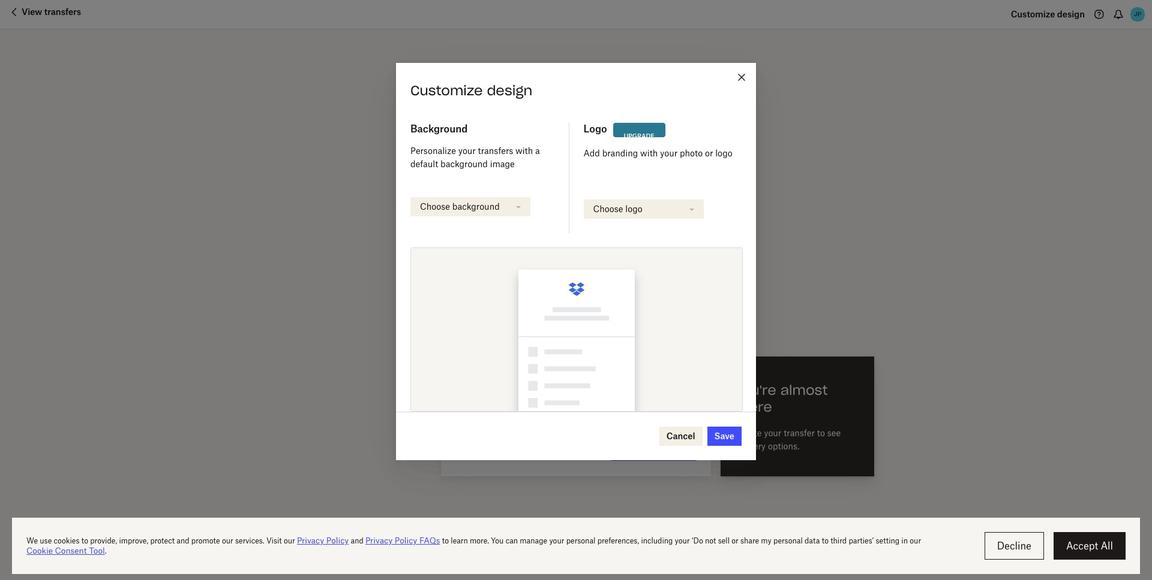 Task type: locate. For each thing, give the bounding box(es) containing it.
out
[[489, 171, 502, 181]]

03- up the 8.1
[[484, 271, 498, 281]]

upgrade up add branding with your photo or logo
[[624, 132, 655, 140]]

0 horizontal spatial logo
[[625, 204, 642, 214]]

choose inside popup button
[[420, 201, 450, 212]]

03- up 9.39 at left
[[484, 233, 498, 243]]

your for you're almost there
[[764, 428, 781, 438]]

4k.png for devhome_dm-
[[559, 233, 588, 243]]

4k.png for layers_dm-
[[546, 309, 575, 320]]

1 vertical spatial 4k.png
[[558, 271, 586, 281]]

1 horizontal spatial logo
[[715, 148, 732, 158]]

logo down branding
[[625, 204, 642, 214]]

03- for devhome_lm-
[[484, 271, 498, 281]]

4k.png inside 03-devhome_lm-4k.png 8.1 mb
[[558, 271, 586, 281]]

0 horizontal spatial upgrade
[[554, 173, 580, 180]]

upgrade right the 100
[[554, 173, 580, 180]]

your left photo
[[660, 148, 678, 158]]

logo inside dropdown button
[[625, 204, 642, 214]]

personalize
[[410, 146, 456, 156]]

choose inside dropdown button
[[593, 204, 623, 214]]

photo
[[680, 148, 703, 158]]

choose logo button
[[582, 198, 705, 221]]

4k.png inside 03-devhome_dm-4k.png 9.39 mb
[[559, 233, 588, 243]]

0 horizontal spatial choose
[[420, 201, 450, 212]]

1 horizontal spatial transfer
[[784, 428, 815, 438]]

mb for layers_dm-
[[500, 322, 512, 331]]

almost
[[780, 382, 828, 399]]

see
[[827, 428, 841, 438]]

03-devhome_dm-4k.png row
[[441, 224, 711, 262]]

1 horizontal spatial with
[[640, 148, 658, 158]]

with down 'upgrade' button at the top right of page
[[640, 148, 658, 158]]

4k.png
[[559, 233, 588, 243], [558, 271, 586, 281], [546, 309, 575, 320]]

file transfers settings modal dialog
[[396, 63, 756, 461]]

8.1
[[484, 284, 493, 293]]

your up "28.1"
[[458, 146, 476, 156]]

transfer up of
[[483, 150, 530, 165]]

mb right the 8.1
[[495, 284, 507, 293]]

03- inside 03-devhome_lm-4k.png 8.1 mb
[[484, 271, 498, 281]]

choose for choose background
[[420, 201, 450, 212]]

1 vertical spatial upgrade
[[554, 173, 580, 180]]

your
[[458, 146, 476, 156], [660, 148, 678, 158], [764, 428, 781, 438]]

layers_dm-
[[499, 309, 546, 320]]

choose logo
[[593, 204, 642, 214]]

branding
[[602, 148, 638, 158]]

03-
[[484, 233, 498, 243], [484, 271, 498, 281]]

1 horizontal spatial choose
[[593, 204, 623, 214]]

1 vertical spatial 03-
[[484, 271, 498, 281]]

03- inside 03-devhome_dm-4k.png 9.39 mb
[[484, 233, 498, 243]]

mb right 10.6
[[500, 322, 512, 331]]

mb for devhome_dm-
[[501, 245, 513, 254]]

0 horizontal spatial your
[[458, 146, 476, 156]]

10.6
[[484, 322, 498, 331]]

choose up 03-devhome_dm-4k.png row
[[593, 204, 623, 214]]

design
[[487, 82, 532, 99]]

transfers
[[478, 146, 513, 156]]

your up options.
[[764, 428, 781, 438]]

mb left out
[[473, 171, 487, 181]]

0 horizontal spatial with
[[515, 146, 533, 156]]

0 vertical spatial 4k.png
[[559, 233, 588, 243]]

mb inside 03-devhome_dm-4k.png 9.39 mb
[[501, 245, 513, 254]]

choose left link tab
[[420, 201, 450, 212]]

0 vertical spatial transfer
[[483, 150, 530, 165]]

04-layers_dm-4k.png 10.6 mb
[[484, 309, 575, 331]]

your inside "create your transfer to see delivery options."
[[764, 428, 781, 438]]

choose
[[420, 201, 450, 212], [593, 204, 623, 214]]

with
[[515, 146, 533, 156], [640, 148, 658, 158]]

logo right or
[[715, 148, 732, 158]]

2 horizontal spatial your
[[764, 428, 781, 438]]

upgrade
[[624, 132, 655, 140], [554, 173, 580, 180]]

background
[[410, 123, 468, 135]]

100
[[515, 171, 530, 181]]

transfer
[[483, 150, 530, 165], [784, 428, 815, 438]]

1 vertical spatial background
[[452, 201, 500, 212]]

mb right 9.39 at left
[[501, 245, 513, 254]]

mb inside 03-devhome_lm-4k.png 8.1 mb
[[495, 284, 507, 293]]

your inside personalize your transfers with a default background image
[[458, 146, 476, 156]]

1 vertical spatial logo
[[625, 204, 642, 214]]

logo
[[715, 148, 732, 158], [625, 204, 642, 214]]

email tab
[[492, 188, 524, 216]]

1 vertical spatial transfer
[[784, 428, 815, 438]]

transfer up options.
[[784, 428, 815, 438]]

save
[[714, 431, 734, 441]]

0 vertical spatial upgrade
[[624, 132, 655, 140]]

customize
[[410, 82, 483, 99]]

tab list
[[455, 188, 697, 216]]

mb
[[473, 171, 487, 181], [532, 171, 546, 181], [501, 245, 513, 254], [495, 284, 507, 293], [500, 322, 512, 331]]

of
[[505, 171, 512, 181]]

with left a
[[515, 146, 533, 156]]

save button
[[707, 427, 742, 446]]

0 vertical spatial logo
[[715, 148, 732, 158]]

create your transfer to see delivery options.
[[735, 428, 841, 452]]

background
[[440, 159, 488, 169], [452, 201, 500, 212]]

background inside personalize your transfers with a default background image
[[440, 159, 488, 169]]

2 vertical spatial 4k.png
[[546, 309, 575, 320]]

mb inside 04-layers_dm-4k.png 10.6 mb
[[500, 322, 512, 331]]

devhome_lm-
[[498, 271, 558, 281]]

0 vertical spatial background
[[440, 159, 488, 169]]

email
[[497, 197, 519, 207]]

2 03- from the top
[[484, 271, 498, 281]]

1 horizontal spatial upgrade
[[624, 132, 655, 140]]

0 vertical spatial 03-
[[484, 233, 498, 243]]

1 03- from the top
[[484, 233, 498, 243]]

4k.png inside 04-layers_dm-4k.png 10.6 mb
[[546, 309, 575, 320]]



Task type: vqa. For each thing, say whether or not it's contained in the screenshot.
topmost TRANSFER
yes



Task type: describe. For each thing, give the bounding box(es) containing it.
0 horizontal spatial transfer
[[483, 150, 530, 165]]

devhome_dm-
[[498, 233, 559, 243]]

you're almost there
[[735, 382, 828, 416]]

cancel button
[[659, 427, 702, 446]]

mb for devhome_lm-
[[495, 284, 507, 293]]

choose for choose logo
[[593, 204, 623, 214]]

background inside choose background popup button
[[452, 201, 500, 212]]

logo
[[584, 123, 607, 135]]

or
[[705, 148, 713, 158]]

9.39
[[484, 245, 499, 254]]

add branding with your photo or logo
[[584, 148, 732, 158]]

logo upgrade
[[584, 123, 655, 140]]

upgrade button
[[613, 123, 665, 146]]

add
[[584, 148, 600, 158]]

03-devhome_dm-4k.png cell
[[455, 231, 674, 255]]

options.
[[768, 441, 800, 452]]

1 horizontal spatial your
[[660, 148, 678, 158]]

4k.png for devhome_lm-
[[558, 271, 586, 281]]

with inside personalize your transfers with a default background image
[[515, 146, 533, 156]]

delivery
[[735, 441, 766, 452]]

test transfer
[[455, 150, 530, 165]]

choose background button
[[409, 195, 532, 218]]

03-devhome_dm-4k.png 9.39 mb
[[484, 233, 588, 254]]

mb right the 100
[[532, 171, 546, 181]]

04-
[[484, 309, 499, 320]]

tab list containing link
[[455, 188, 697, 216]]

you're
[[735, 382, 776, 399]]

personalize your transfers with a default background image
[[410, 146, 540, 169]]

image
[[490, 159, 515, 169]]

a
[[535, 146, 540, 156]]

28.1 mb out of 100 mb
[[455, 171, 546, 181]]

03-devhome_lm-4k.png 8.1 mb
[[484, 271, 586, 293]]

customize design
[[410, 82, 532, 99]]

to
[[817, 428, 825, 438]]

default
[[410, 159, 438, 169]]

your for background
[[458, 146, 476, 156]]

link
[[460, 197, 477, 207]]

cancel
[[666, 431, 695, 441]]

03- for devhome_dm-
[[484, 233, 498, 243]]

upgrade inside "logo upgrade"
[[624, 132, 655, 140]]

28.1
[[455, 171, 471, 181]]

transfer inside "create your transfer to see delivery options."
[[784, 428, 815, 438]]

link tab
[[455, 188, 482, 216]]

create
[[735, 428, 762, 438]]

test
[[455, 150, 480, 165]]

there
[[735, 399, 772, 416]]

choose background
[[420, 201, 500, 212]]



